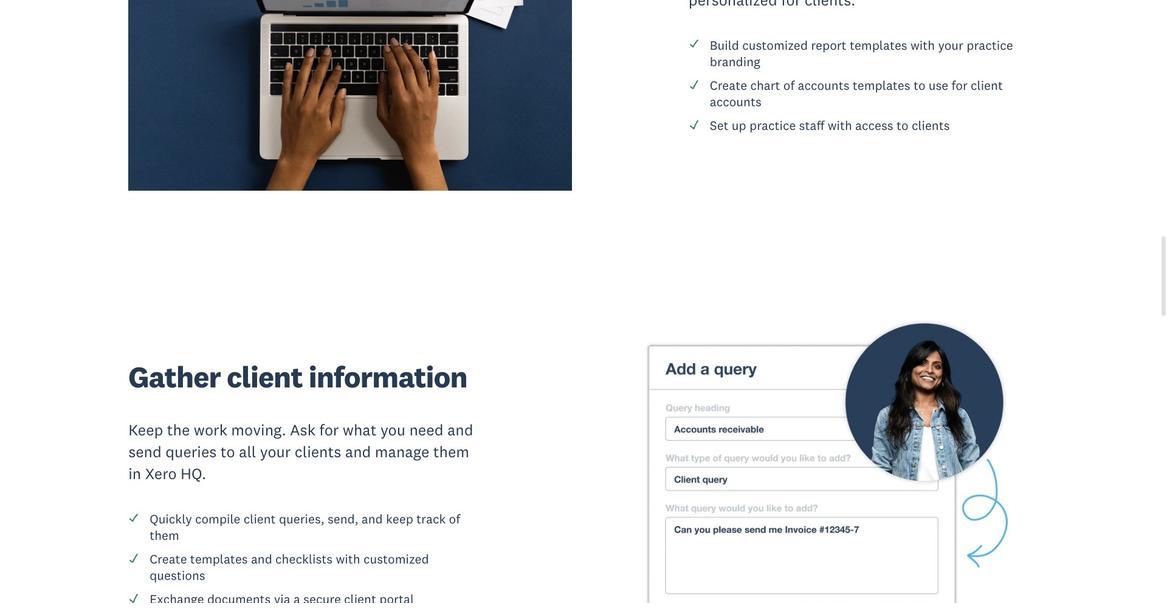 Task type: vqa. For each thing, say whether or not it's contained in the screenshot.
CREATE within the Create templates and checklists with customized questions
yes



Task type: describe. For each thing, give the bounding box(es) containing it.
set
[[710, 117, 729, 134]]

build customized report templates with your practice branding
[[710, 37, 1013, 70]]

ask
[[290, 421, 315, 440]]

0 vertical spatial accounts
[[798, 77, 850, 94]]

client inside create chart of accounts templates to use for client accounts
[[971, 77, 1003, 94]]

included image for set up practice staff with access to clients
[[689, 119, 700, 130]]

keep
[[386, 511, 413, 528]]

your inside keep the work moving. ask for what you need and send queries to all your clients and manage them in xero hq.
[[260, 443, 291, 462]]

questions
[[150, 568, 205, 584]]

and inside create templates and checklists with customized questions
[[251, 551, 272, 568]]

quickly compile client queries, send, and keep track of them
[[150, 511, 460, 544]]

work
[[194, 421, 227, 440]]

them inside quickly compile client queries, send, and keep track of them
[[150, 528, 179, 544]]

the
[[167, 421, 190, 440]]

client inside quickly compile client queries, send, and keep track of them
[[244, 511, 276, 528]]

staff
[[799, 117, 825, 134]]

create for create chart of accounts templates to use for client accounts
[[710, 77, 747, 94]]

and down what
[[345, 443, 371, 462]]

with for staff
[[828, 117, 852, 134]]

up
[[732, 117, 746, 134]]

manage
[[375, 443, 429, 462]]

keep the work moving. ask for what you need and send queries to all your clients and manage them in xero hq.
[[128, 421, 473, 484]]

templates inside the build customized report templates with your practice branding
[[850, 37, 908, 53]]

1 vertical spatial practice
[[750, 117, 796, 134]]

to inside keep the work moving. ask for what you need and send queries to all your clients and manage them in xero hq.
[[220, 443, 235, 462]]

included image for create chart of accounts templates to use for client accounts
[[689, 79, 700, 90]]

information
[[309, 359, 467, 396]]

what
[[343, 421, 377, 440]]

send,
[[328, 511, 358, 528]]

queries
[[166, 443, 217, 462]]

set up practice staff with access to clients
[[710, 117, 950, 134]]

gather client information
[[128, 359, 467, 396]]

use
[[929, 77, 949, 94]]

checklists
[[275, 551, 333, 568]]

1 horizontal spatial to
[[897, 117, 909, 134]]



Task type: locate. For each thing, give the bounding box(es) containing it.
you
[[381, 421, 406, 440]]

0 vertical spatial with
[[911, 37, 935, 53]]

templates inside create templates and checklists with customized questions
[[190, 551, 248, 568]]

to
[[914, 77, 926, 94], [897, 117, 909, 134], [220, 443, 235, 462]]

clients down use
[[912, 117, 950, 134]]

of inside quickly compile client queries, send, and keep track of them
[[449, 511, 460, 528]]

0 horizontal spatial to
[[220, 443, 235, 462]]

with up use
[[911, 37, 935, 53]]

and inside quickly compile client queries, send, and keep track of them
[[362, 511, 383, 528]]

create inside create chart of accounts templates to use for client accounts
[[710, 77, 747, 94]]

0 vertical spatial them
[[433, 443, 469, 462]]

them down need
[[433, 443, 469, 462]]

create
[[710, 77, 747, 94], [150, 551, 187, 568]]

0 horizontal spatial practice
[[750, 117, 796, 134]]

0 horizontal spatial clients
[[295, 443, 341, 462]]

0 horizontal spatial your
[[260, 443, 291, 462]]

templates down the build customized report templates with your practice branding
[[853, 77, 910, 94]]

moving.
[[231, 421, 286, 440]]

0 vertical spatial for
[[952, 77, 968, 94]]

1 horizontal spatial customized
[[742, 37, 808, 53]]

0 vertical spatial clients
[[912, 117, 950, 134]]

accounts up up on the top right of the page
[[710, 94, 762, 110]]

2 vertical spatial client
[[244, 511, 276, 528]]

client right use
[[971, 77, 1003, 94]]

report
[[811, 37, 847, 53]]

for inside keep the work moving. ask for what you need and send queries to all your clients and manage them in xero hq.
[[319, 421, 339, 440]]

templates down compile in the bottom left of the page
[[190, 551, 248, 568]]

1 vertical spatial client
[[227, 359, 303, 396]]

0 horizontal spatial customized
[[363, 551, 429, 568]]

included image for quickly compile client queries, send, and keep track of them
[[128, 513, 139, 524]]

create up questions
[[150, 551, 187, 568]]

1 vertical spatial templates
[[853, 77, 910, 94]]

with inside create templates and checklists with customized questions
[[336, 551, 360, 568]]

1 vertical spatial clients
[[295, 443, 341, 462]]

in
[[128, 464, 141, 484]]

0 vertical spatial create
[[710, 77, 747, 94]]

to left use
[[914, 77, 926, 94]]

of right chart
[[784, 77, 795, 94]]

your
[[938, 37, 964, 53], [260, 443, 291, 462]]

1 horizontal spatial of
[[784, 77, 795, 94]]

keep
[[128, 421, 163, 440]]

2 horizontal spatial with
[[911, 37, 935, 53]]

1 horizontal spatial for
[[952, 77, 968, 94]]

2 horizontal spatial to
[[914, 77, 926, 94]]

templates
[[850, 37, 908, 53], [853, 77, 910, 94], [190, 551, 248, 568]]

customized down keep at the bottom left
[[363, 551, 429, 568]]

1 vertical spatial included image
[[128, 553, 139, 564]]

for inside create chart of accounts templates to use for client accounts
[[952, 77, 968, 94]]

them inside keep the work moving. ask for what you need and send queries to all your clients and manage them in xero hq.
[[433, 443, 469, 462]]

customized inside the build customized report templates with your practice branding
[[742, 37, 808, 53]]

accounts down the report
[[798, 77, 850, 94]]

1 vertical spatial customized
[[363, 551, 429, 568]]

1 vertical spatial with
[[828, 117, 852, 134]]

accounts
[[798, 77, 850, 94], [710, 94, 762, 110]]

1 horizontal spatial accounts
[[798, 77, 850, 94]]

1 vertical spatial for
[[319, 421, 339, 440]]

0 vertical spatial customized
[[742, 37, 808, 53]]

0 horizontal spatial included image
[[128, 553, 139, 564]]

and
[[447, 421, 473, 440], [345, 443, 371, 462], [362, 511, 383, 528], [251, 551, 272, 568]]

of right track
[[449, 511, 460, 528]]

queries,
[[279, 511, 324, 528]]

to right access
[[897, 117, 909, 134]]

0 vertical spatial of
[[784, 77, 795, 94]]

0 vertical spatial templates
[[850, 37, 908, 53]]

1 horizontal spatial them
[[433, 443, 469, 462]]

with inside the build customized report templates with your practice branding
[[911, 37, 935, 53]]

1 horizontal spatial clients
[[912, 117, 950, 134]]

1 vertical spatial your
[[260, 443, 291, 462]]

0 vertical spatial practice
[[967, 37, 1013, 53]]

hq.
[[181, 464, 206, 484]]

with
[[911, 37, 935, 53], [828, 117, 852, 134], [336, 551, 360, 568]]

with down send, at the left of page
[[336, 551, 360, 568]]

with right the staff on the top right of the page
[[828, 117, 852, 134]]

templates right the report
[[850, 37, 908, 53]]

to inside create chart of accounts templates to use for client accounts
[[914, 77, 926, 94]]

included image for build customized report templates with your practice branding
[[689, 39, 700, 49]]

0 horizontal spatial for
[[319, 421, 339, 440]]

customized inside create templates and checklists with customized questions
[[363, 551, 429, 568]]

clients inside keep the work moving. ask for what you need and send queries to all your clients and manage them in xero hq.
[[295, 443, 341, 462]]

create for create templates and checklists with customized questions
[[150, 551, 187, 568]]

included image
[[689, 39, 700, 49], [689, 79, 700, 90], [128, 513, 139, 524], [128, 593, 139, 604]]

for right use
[[952, 77, 968, 94]]

0 horizontal spatial create
[[150, 551, 187, 568]]

for
[[952, 77, 968, 94], [319, 421, 339, 440]]

practice inside the build customized report templates with your practice branding
[[967, 37, 1013, 53]]

customized
[[742, 37, 808, 53], [363, 551, 429, 568]]

send
[[128, 443, 162, 462]]

2 vertical spatial templates
[[190, 551, 248, 568]]

practice
[[967, 37, 1013, 53], [750, 117, 796, 134]]

of inside create chart of accounts templates to use for client accounts
[[784, 77, 795, 94]]

create chart of accounts templates to use for client accounts
[[710, 77, 1003, 110]]

with for templates
[[911, 37, 935, 53]]

for right ask
[[319, 421, 339, 440]]

1 horizontal spatial your
[[938, 37, 964, 53]]

2 vertical spatial to
[[220, 443, 235, 462]]

the client query interface in xero, with a query stating "can you please send me invoice #12345-7?" image
[[595, 310, 1039, 604]]

xero
[[145, 464, 177, 484]]

1 vertical spatial of
[[449, 511, 460, 528]]

all
[[239, 443, 256, 462]]

access
[[855, 117, 894, 134]]

and right need
[[447, 421, 473, 440]]

create templates and checklists with customized questions
[[150, 551, 429, 584]]

and left keep at the bottom left
[[362, 511, 383, 528]]

with for checklists
[[336, 551, 360, 568]]

1 vertical spatial create
[[150, 551, 187, 568]]

and left checklists
[[251, 551, 272, 568]]

client
[[971, 77, 1003, 94], [227, 359, 303, 396], [244, 511, 276, 528]]

1 horizontal spatial practice
[[967, 37, 1013, 53]]

0 horizontal spatial them
[[150, 528, 179, 544]]

0 vertical spatial your
[[938, 37, 964, 53]]

1 horizontal spatial with
[[828, 117, 852, 134]]

of
[[784, 77, 795, 94], [449, 511, 460, 528]]

clients down ask
[[295, 443, 341, 462]]

1 horizontal spatial included image
[[689, 119, 700, 130]]

your down moving.
[[260, 443, 291, 462]]

your inside the build customized report templates with your practice branding
[[938, 37, 964, 53]]

chart
[[750, 77, 780, 94]]

clients
[[912, 117, 950, 134], [295, 443, 341, 462]]

included image for create templates and checklists with customized questions
[[128, 553, 139, 564]]

0 vertical spatial to
[[914, 77, 926, 94]]

to left all
[[220, 443, 235, 462]]

1 vertical spatial accounts
[[710, 94, 762, 110]]

them down quickly
[[150, 528, 179, 544]]

customized up chart
[[742, 37, 808, 53]]

0 vertical spatial included image
[[689, 119, 700, 130]]

1 horizontal spatial create
[[710, 77, 747, 94]]

build
[[710, 37, 739, 53]]

0 vertical spatial client
[[971, 77, 1003, 94]]

client up moving.
[[227, 359, 303, 396]]

need
[[409, 421, 444, 440]]

0 horizontal spatial accounts
[[710, 94, 762, 110]]

included image
[[689, 119, 700, 130], [128, 553, 139, 564]]

0 horizontal spatial with
[[336, 551, 360, 568]]

2 vertical spatial with
[[336, 551, 360, 568]]

your up use
[[938, 37, 964, 53]]

create down branding
[[710, 77, 747, 94]]

0 horizontal spatial of
[[449, 511, 460, 528]]

1 vertical spatial to
[[897, 117, 909, 134]]

track
[[416, 511, 446, 528]]

them
[[433, 443, 469, 462], [150, 528, 179, 544]]

quickly
[[150, 511, 192, 528]]

compile
[[195, 511, 240, 528]]

gather
[[128, 359, 221, 396]]

create inside create templates and checklists with customized questions
[[150, 551, 187, 568]]

1 vertical spatial them
[[150, 528, 179, 544]]

client right compile in the bottom left of the page
[[244, 511, 276, 528]]

templates inside create chart of accounts templates to use for client accounts
[[853, 77, 910, 94]]

branding
[[710, 53, 760, 70]]



